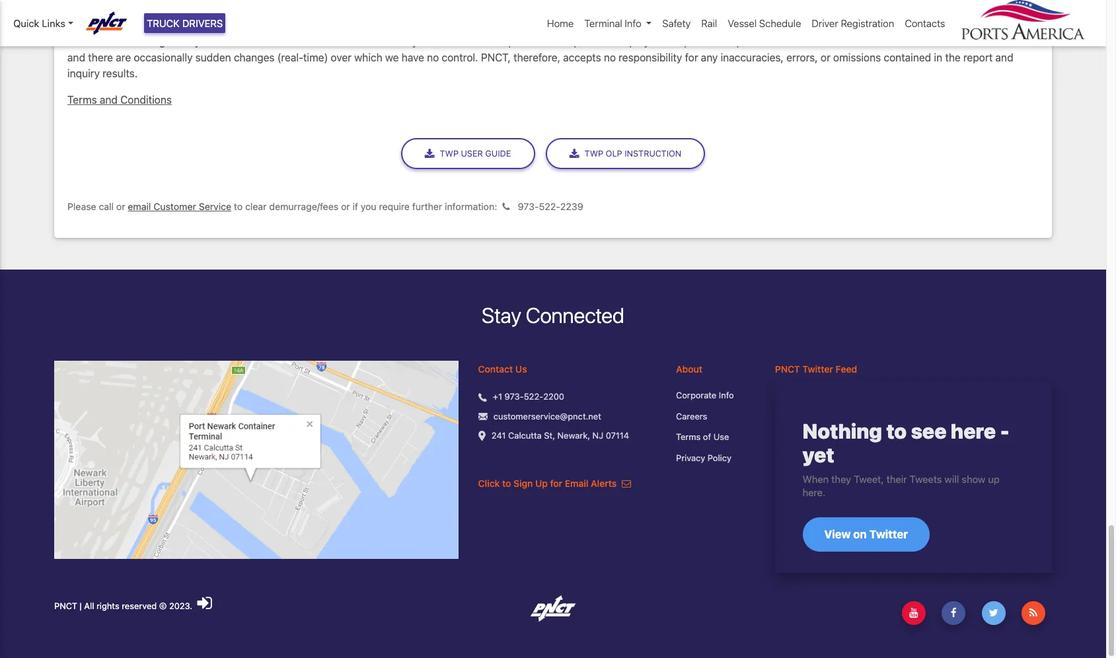 Task type: describe. For each thing, give the bounding box(es) containing it.
+1
[[493, 391, 502, 402]]

terms and conditions link
[[67, 94, 172, 106]]

user
[[461, 149, 483, 159]]

0 vertical spatial 522-
[[539, 201, 560, 212]]

every
[[174, 36, 200, 47]]

2 information from the left
[[794, 36, 848, 47]]

vessel
[[728, 17, 757, 29]]

vessel schedule link
[[723, 11, 807, 36]]

conditions
[[120, 94, 172, 106]]

have
[[402, 51, 424, 63]]

973-522-2239
[[515, 201, 583, 212]]

st,
[[544, 430, 555, 441]]

information:
[[445, 201, 497, 212]]

1 information from the left
[[451, 36, 506, 47]]

results.
[[103, 67, 138, 79]]

ensure
[[321, 36, 353, 47]]

guide
[[485, 149, 511, 159]]

us
[[516, 364, 527, 375]]

1 horizontal spatial or
[[341, 201, 350, 212]]

reserved
[[122, 601, 157, 612]]

you
[[361, 201, 377, 212]]

occasionally
[[134, 51, 193, 63]]

email
[[128, 201, 151, 212]]

from
[[851, 36, 874, 47]]

our
[[876, 36, 892, 47]]

time)
[[303, 51, 328, 63]]

schedule
[[759, 17, 801, 29]]

©
[[159, 601, 167, 612]]

other
[[969, 36, 994, 47]]

further
[[412, 201, 442, 212]]

quick links link
[[13, 16, 73, 31]]

calcutta
[[508, 430, 542, 441]]

inaccuracies,
[[721, 51, 784, 63]]

accepts
[[563, 51, 601, 63]]

2 download image from the left
[[570, 148, 585, 159]]

twitter
[[803, 364, 833, 375]]

please
[[67, 201, 96, 212]]

any
[[701, 51, 718, 63]]

2239
[[560, 201, 583, 212]]

stay
[[482, 303, 521, 328]]

and left other
[[948, 36, 966, 47]]

changes
[[234, 51, 275, 63]]

0 vertical spatial in
[[553, 36, 562, 47]]

to for ensure
[[308, 36, 318, 47]]

although
[[128, 36, 171, 47]]

made
[[279, 36, 305, 47]]

drivers
[[182, 17, 223, 29]]

dependent
[[725, 36, 776, 47]]

customerservice@pnct.net
[[494, 411, 601, 422]]

about
[[676, 364, 703, 375]]

quick
[[13, 17, 39, 29]]

errors,
[[787, 51, 818, 63]]

envelope o image
[[622, 479, 631, 489]]

there
[[88, 51, 113, 63]]

+1 973-522-2200
[[493, 391, 565, 402]]

service
[[199, 201, 231, 212]]

feed
[[836, 364, 857, 375]]

0 horizontal spatial report
[[565, 36, 594, 47]]

therefore,
[[514, 51, 560, 63]]

click
[[478, 478, 500, 489]]

1 horizontal spatial we
[[690, 36, 704, 47]]

1 horizontal spatial in
[[934, 51, 943, 63]]

terminal info
[[585, 17, 642, 29]]

pnct | all rights reserved © 2023.
[[54, 601, 195, 612]]

require
[[379, 201, 410, 212]]

has
[[232, 36, 249, 47]]

driver registration link
[[807, 11, 900, 36]]

sign
[[514, 478, 533, 489]]

email customer service link
[[128, 201, 231, 212]]

all
[[84, 601, 94, 612]]

twp user guide link
[[401, 138, 535, 169]]

truck
[[147, 17, 180, 29]]

241
[[492, 430, 506, 441]]

contact us
[[478, 364, 527, 375]]

rail link
[[696, 11, 723, 36]]

effort
[[203, 36, 230, 47]]

stay connected
[[482, 303, 625, 328]]

2 horizontal spatial to
[[502, 478, 511, 489]]

+1 973-522-2200 link
[[493, 391, 565, 404]]

terminal info link
[[579, 11, 657, 36]]

twp user guide
[[440, 149, 511, 159]]

vessel schedule
[[728, 17, 801, 29]]

twp
[[440, 149, 459, 159]]



Task type: vqa. For each thing, say whether or not it's contained in the screenshot.
9/29/2023 03:00 related to 9/29/2023 00:12
no



Task type: locate. For each thing, give the bounding box(es) containing it.
click to sign up for email alerts link
[[478, 478, 631, 489]]

nj
[[593, 430, 604, 441]]

0 vertical spatial 973-
[[518, 201, 539, 212]]

truck drivers link
[[144, 13, 226, 33]]

973- right "+1"
[[505, 391, 524, 402]]

inquiry down there
[[67, 67, 100, 79]]

0 horizontal spatial or
[[116, 201, 125, 212]]

0 horizontal spatial for
[[550, 478, 563, 489]]

0 vertical spatial we
[[690, 36, 704, 47]]

or
[[821, 51, 831, 63], [116, 201, 125, 212], [341, 201, 350, 212]]

the up which
[[356, 36, 371, 47]]

and down sources
[[996, 51, 1014, 63]]

or inside although every effort has been made to ensure the accuracy of the information provided in report and inquiry results, we are dependent on information from our customers and other sources and there are occasionally sudden             changes (real-time) over which we have no control. pnct, therefore, accepts no responsibility for any inaccuracies, errors, or omissions contained in the report and inquiry results.
[[821, 51, 831, 63]]

in down home
[[553, 36, 562, 47]]

which
[[354, 51, 383, 63]]

to up time)
[[308, 36, 318, 47]]

to inside although every effort has been made to ensure the accuracy of the information provided in report and inquiry results, we are dependent on information from our customers and other sources and there are occasionally sudden             changes (real-time) over which we have no control. pnct, therefore, accepts no responsibility for any inaccuracies, errors, or omissions contained in the report and inquiry results.
[[308, 36, 318, 47]]

if
[[353, 201, 358, 212]]

to left clear on the left
[[234, 201, 243, 212]]

or right errors,
[[821, 51, 831, 63]]

contacts
[[905, 17, 946, 29]]

1 horizontal spatial no
[[604, 51, 616, 63]]

1 vertical spatial pnct
[[54, 601, 77, 612]]

or right call
[[116, 201, 125, 212]]

are up results.
[[116, 51, 131, 63]]

no down the of
[[427, 51, 439, 63]]

1 horizontal spatial to
[[308, 36, 318, 47]]

are
[[707, 36, 722, 47], [116, 51, 131, 63]]

1 vertical spatial are
[[116, 51, 131, 63]]

customers
[[895, 36, 945, 47]]

driver
[[812, 17, 839, 29]]

for left any at the right of the page
[[685, 51, 698, 63]]

pnct left "twitter"
[[775, 364, 800, 375]]

are up any at the right of the page
[[707, 36, 722, 47]]

1 vertical spatial 973-
[[505, 391, 524, 402]]

0 vertical spatial for
[[685, 51, 698, 63]]

0 horizontal spatial are
[[116, 51, 131, 63]]

2200
[[543, 391, 565, 402]]

contacts link
[[900, 11, 951, 36]]

0 vertical spatial to
[[308, 36, 318, 47]]

download image up 2239
[[570, 148, 585, 159]]

download image
[[425, 148, 440, 159], [570, 148, 585, 159]]

2 no from the left
[[604, 51, 616, 63]]

1 horizontal spatial the
[[433, 36, 449, 47]]

0 horizontal spatial we
[[385, 51, 399, 63]]

customerservice@pnct.net link
[[494, 410, 601, 423]]

newark,
[[558, 430, 590, 441]]

522- up customerservice@pnct.net
[[524, 391, 544, 402]]

2 horizontal spatial the
[[945, 51, 961, 63]]

control.
[[442, 51, 478, 63]]

0 horizontal spatial download image
[[425, 148, 440, 159]]

2 vertical spatial to
[[502, 478, 511, 489]]

disclaimer:
[[67, 36, 125, 47]]

for right up
[[550, 478, 563, 489]]

safety link
[[657, 11, 696, 36]]

1 vertical spatial in
[[934, 51, 943, 63]]

1 horizontal spatial report
[[964, 51, 993, 63]]

sign in image
[[197, 595, 212, 612]]

demurrage/fees
[[269, 201, 339, 212]]

responsibility
[[619, 51, 682, 63]]

in
[[553, 36, 562, 47], [934, 51, 943, 63]]

we down 'accuracy'
[[385, 51, 399, 63]]

sudden
[[195, 51, 231, 63]]

1 horizontal spatial for
[[685, 51, 698, 63]]

1 vertical spatial for
[[550, 478, 563, 489]]

information down driver
[[794, 36, 848, 47]]

truck drivers
[[147, 17, 223, 29]]

0 vertical spatial pnct
[[775, 364, 800, 375]]

download image inside twp user guide link
[[425, 148, 440, 159]]

or left if
[[341, 201, 350, 212]]

we up any at the right of the page
[[690, 36, 704, 47]]

results,
[[652, 36, 688, 47]]

pnct for pnct twitter feed
[[775, 364, 800, 375]]

(real-
[[277, 51, 303, 63]]

and down terminal
[[597, 36, 615, 47]]

0 horizontal spatial no
[[427, 51, 439, 63]]

for inside although every effort has been made to ensure the accuracy of the information provided in report and inquiry results, we are dependent on information from our customers and other sources and there are occasionally sudden             changes (real-time) over which we have no control. pnct, therefore, accepts no responsibility for any inaccuracies, errors, or omissions contained in the report and inquiry results.
[[685, 51, 698, 63]]

alerts
[[591, 478, 617, 489]]

call
[[99, 201, 114, 212]]

1 horizontal spatial pnct
[[775, 364, 800, 375]]

1 vertical spatial we
[[385, 51, 399, 63]]

0 horizontal spatial information
[[451, 36, 506, 47]]

0 vertical spatial inquiry
[[617, 36, 650, 47]]

home
[[547, 17, 574, 29]]

to left sign at bottom left
[[502, 478, 511, 489]]

1 vertical spatial 522-
[[524, 391, 544, 402]]

the
[[356, 36, 371, 47], [433, 36, 449, 47], [945, 51, 961, 63]]

1 vertical spatial inquiry
[[67, 67, 100, 79]]

been
[[252, 36, 276, 47]]

customer
[[154, 201, 196, 212]]

safety
[[663, 17, 691, 29]]

pnct twitter feed
[[775, 364, 857, 375]]

973- right phone icon
[[518, 201, 539, 212]]

0 horizontal spatial pnct
[[54, 601, 77, 612]]

1 horizontal spatial download image
[[570, 148, 585, 159]]

terms and conditions
[[67, 94, 172, 106]]

2023.
[[169, 601, 192, 612]]

522-
[[539, 201, 560, 212], [524, 391, 544, 402]]

rights
[[96, 601, 119, 612]]

973-
[[518, 201, 539, 212], [505, 391, 524, 402]]

and right the terms at the left of page
[[100, 94, 118, 106]]

1 horizontal spatial inquiry
[[617, 36, 650, 47]]

sources
[[997, 36, 1035, 47]]

although every effort has been made to ensure the accuracy of the information provided in report and inquiry results, we are dependent on information from our customers and other sources and there are occasionally sudden             changes (real-time) over which we have no control. pnct, therefore, accepts no responsibility for any inaccuracies, errors, or omissions contained in the report and inquiry results.
[[67, 36, 1035, 79]]

inquiry
[[617, 36, 650, 47], [67, 67, 100, 79]]

2 horizontal spatial or
[[821, 51, 831, 63]]

0 horizontal spatial in
[[553, 36, 562, 47]]

the down contacts link
[[945, 51, 961, 63]]

information
[[451, 36, 506, 47], [794, 36, 848, 47]]

the right the of
[[433, 36, 449, 47]]

to
[[308, 36, 318, 47], [234, 201, 243, 212], [502, 478, 511, 489]]

1 horizontal spatial information
[[794, 36, 848, 47]]

download image left user
[[425, 148, 440, 159]]

driver registration
[[812, 17, 895, 29]]

report
[[565, 36, 594, 47], [964, 51, 993, 63]]

0 horizontal spatial the
[[356, 36, 371, 47]]

pnct left |
[[54, 601, 77, 612]]

to for clear
[[234, 201, 243, 212]]

registration
[[841, 17, 895, 29]]

inquiry down info
[[617, 36, 650, 47]]

pnct for pnct | all rights reserved © 2023.
[[54, 601, 77, 612]]

522- right phone icon
[[539, 201, 560, 212]]

1 no from the left
[[427, 51, 439, 63]]

provided
[[509, 36, 551, 47]]

clear
[[245, 201, 267, 212]]

in down customers
[[934, 51, 943, 63]]

pnct,
[[481, 51, 511, 63]]

contact
[[478, 364, 513, 375]]

info
[[625, 17, 642, 29]]

and left there
[[67, 51, 85, 63]]

0 horizontal spatial inquiry
[[67, 67, 100, 79]]

1 horizontal spatial are
[[707, 36, 722, 47]]

rail
[[702, 17, 717, 29]]

0 vertical spatial are
[[707, 36, 722, 47]]

report up accepts
[[565, 36, 594, 47]]

terms
[[67, 94, 97, 106]]

quick links
[[13, 17, 65, 29]]

omissions
[[834, 51, 881, 63]]

terminal
[[585, 17, 622, 29]]

1 vertical spatial to
[[234, 201, 243, 212]]

1 vertical spatial report
[[964, 51, 993, 63]]

phone image
[[497, 202, 515, 212]]

no right accepts
[[604, 51, 616, 63]]

0 vertical spatial report
[[565, 36, 594, 47]]

1 download image from the left
[[425, 148, 440, 159]]

report down other
[[964, 51, 993, 63]]

links
[[42, 17, 65, 29]]

information up the 'pnct,'
[[451, 36, 506, 47]]

accuracy
[[374, 36, 418, 47]]

0 horizontal spatial to
[[234, 201, 243, 212]]

241 calcutta st, newark, nj 07114
[[492, 430, 629, 441]]



